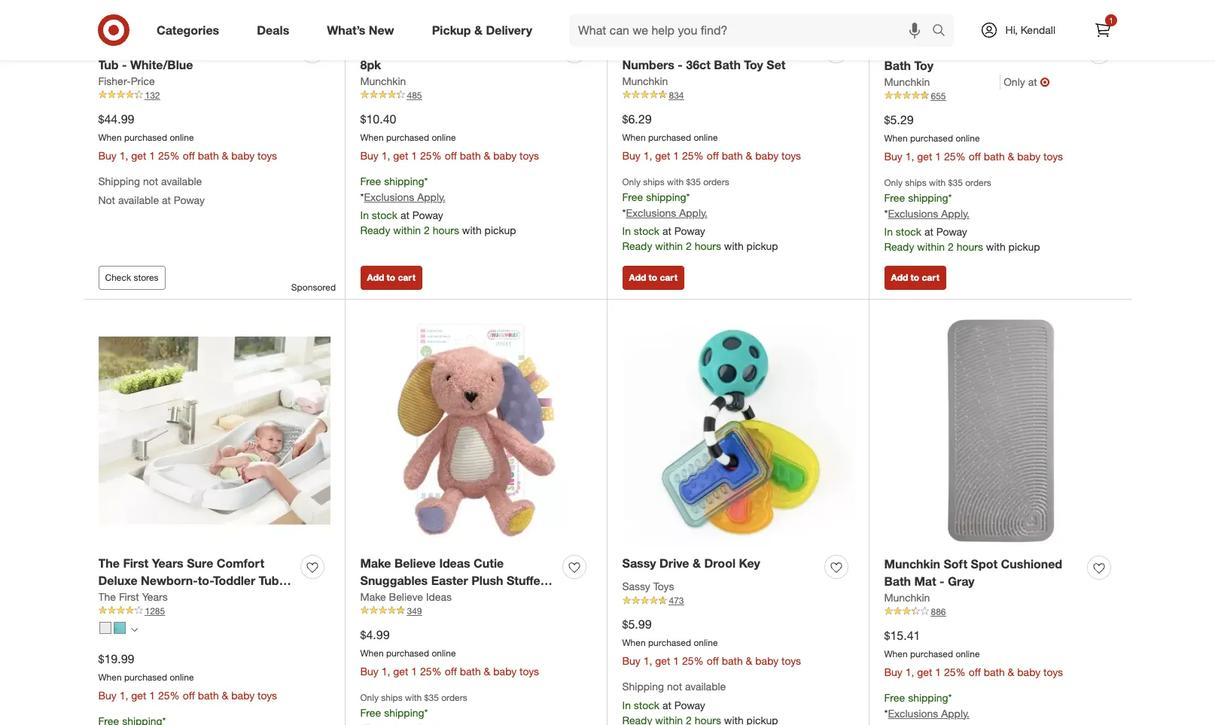 Task type: describe. For each thing, give the bounding box(es) containing it.
munchkin down 8pk
[[360, 74, 406, 87]]

search
[[925, 24, 961, 39]]

buy for $4.99
[[360, 665, 379, 677]]

$44.99 when purchased online buy 1, get 1 25% off bath & baby toys
[[98, 111, 277, 162]]

off for $44.99
[[183, 149, 195, 162]]

2 inside free shipping * * exclusions apply. in stock at  poway ready within 2 hours with pickup
[[424, 223, 430, 236]]

1 for make believe ideas cutie snuggables easter plush stuffed animal - rabbit
[[411, 665, 417, 677]]

25% for $5.99
[[682, 654, 704, 667]]

only up 'free shipping *' on the left bottom
[[360, 692, 379, 703]]

add to cart for $6.29
[[629, 272, 678, 283]]

0 horizontal spatial orders
[[441, 692, 467, 703]]

only at ¬
[[1004, 74, 1050, 90]]

tub inside the first years sure comfort deluxe newborn-to-toddler tub with sling
[[259, 573, 279, 588]]

baby for fisher-price 4-in-1 sling 'n seat tub - white/blue
[[231, 149, 255, 162]]

orders for $5.29
[[965, 177, 992, 188]]

tub inside fisher-price 4-in-1 sling 'n seat tub - white/blue
[[98, 57, 119, 72]]

munchkin link for farm
[[360, 74, 406, 89]]

bath inside munchkin soft spot cushioned bath mat - gray
[[884, 574, 911, 589]]

ready inside free shipping * * exclusions apply. in stock at  poway ready within 2 hours with pickup
[[360, 223, 390, 236]]

of
[[975, 41, 989, 56]]

to for $6.29
[[649, 272, 657, 283]]

toy inside munchkin fleet of five boats bath toy
[[914, 58, 934, 73]]

off for $4.99
[[445, 665, 457, 677]]

baby for munchkin fleet of five boats bath toy
[[1018, 150, 1041, 162]]

25% for $4.99
[[420, 665, 442, 677]]

get for $10.40
[[393, 149, 408, 162]]

add to cart button for $5.29
[[884, 266, 946, 290]]

- inside munchkin soft spot cushioned bath mat - gray
[[940, 574, 945, 589]]

$5.99 when purchased online buy 1, get 1 25% off bath & baby toys
[[622, 617, 801, 667]]

$6.29
[[622, 111, 652, 127]]

834
[[669, 90, 684, 101]]

free for free shipping *
[[360, 706, 381, 719]]

25% for $19.99
[[158, 689, 180, 702]]

fisher-price 4-in-1 sling 'n seat tub - white/blue
[[98, 40, 280, 72]]

get for $5.99
[[655, 654, 670, 667]]

shipping for free shipping * * exclusions apply.
[[908, 691, 948, 704]]

within for $5.29
[[917, 240, 945, 253]]

$10.40
[[360, 111, 396, 127]]

munchkin link for bath
[[622, 74, 668, 89]]

munchkin inside munchkin farm squirts bath toy 8pk
[[360, 40, 416, 55]]

munchkin bath letters and numbers - 36ct bath toy set link
[[622, 39, 819, 74]]

off for $6.29
[[707, 149, 719, 162]]

'n
[[240, 40, 251, 55]]

cart for $10.40
[[398, 272, 416, 283]]

munchkin inside munchkin fleet of five boats bath toy
[[884, 41, 940, 56]]

toys for the first years sure comfort deluxe newborn-to-toddler tub with sling
[[258, 689, 277, 702]]

white/blue
[[130, 57, 193, 72]]

¬
[[1040, 74, 1050, 90]]

off for $5.99
[[707, 654, 719, 667]]

drool
[[704, 556, 736, 571]]

toys for munchkin farm squirts bath toy 8pk
[[520, 149, 539, 162]]

bath for $4.99
[[460, 665, 481, 677]]

snuggables
[[360, 573, 428, 588]]

categories
[[157, 22, 219, 37]]

- inside munchkin bath letters and numbers - 36ct bath toy set
[[678, 57, 683, 72]]

munchkin up $5.29
[[884, 75, 930, 88]]

349
[[407, 605, 422, 617]]

$5.99
[[622, 617, 652, 632]]

bath for $5.29
[[984, 150, 1005, 162]]

only ships with $35 orders
[[360, 692, 467, 703]]

bath for $10.40
[[460, 149, 481, 162]]

free shipping *
[[360, 706, 428, 719]]

deals
[[257, 22, 289, 37]]

apply. inside free shipping * * exclusions apply.
[[941, 707, 970, 719]]

1, for $6.29
[[644, 149, 652, 162]]

stock inside free shipping * * exclusions apply. in stock at  poway ready within 2 hours with pickup
[[372, 208, 398, 221]]

hours for $5.29
[[957, 240, 983, 253]]

kendall
[[1021, 23, 1056, 36]]

473 link
[[622, 594, 854, 607]]

$4.99 when purchased online buy 1, get 1 25% off bath & baby toys
[[360, 627, 539, 677]]

- inside fisher-price 4-in-1 sling 'n seat tub - white/blue
[[122, 57, 127, 72]]

& for munchkin fleet of five boats bath toy
[[1008, 150, 1015, 162]]

only down $6.29
[[622, 176, 641, 187]]

the first years link
[[98, 589, 168, 605]]

munchkin fleet of five boats bath toy
[[884, 41, 1052, 73]]

$19.99 when purchased online buy 1, get 1 25% off bath & baby toys
[[98, 651, 277, 702]]

What can we help you find? suggestions appear below search field
[[569, 14, 936, 47]]

1, for $5.29
[[906, 150, 914, 162]]

add to cart for $10.40
[[367, 272, 416, 283]]

deluxe
[[98, 573, 138, 588]]

to for $10.40
[[387, 272, 395, 283]]

when for $10.40
[[360, 132, 384, 143]]

easter
[[431, 573, 468, 588]]

$19.99
[[98, 651, 134, 666]]

sponsored
[[291, 282, 336, 293]]

& for the first years sure comfort deluxe newborn-to-toddler tub with sling
[[222, 689, 228, 702]]

toys for munchkin soft spot cushioned bath mat - gray
[[1044, 665, 1063, 678]]

free shipping * * exclusions apply. in stock at  poway ready within 2 hours with pickup
[[360, 174, 516, 236]]

when for $6.29
[[622, 132, 646, 143]]

ideas for make believe ideas
[[426, 590, 452, 603]]

1 for munchkin bath letters and numbers - 36ct bath toy set
[[673, 149, 679, 162]]

886
[[931, 606, 946, 617]]

ships for $6.29
[[643, 176, 665, 187]]

farm
[[420, 40, 449, 55]]

make for make believe ideas cutie snuggables easter plush stuffed animal - rabbit
[[360, 556, 391, 571]]

online for $15.41
[[956, 648, 980, 659]]

886 link
[[884, 605, 1117, 618]]

$10.40 when purchased online buy 1, get 1 25% off bath & baby toys
[[360, 111, 539, 162]]

349 link
[[360, 605, 592, 618]]

toy inside munchkin bath letters and numbers - 36ct bath toy set
[[744, 57, 763, 72]]

ready for $6.29
[[622, 239, 652, 252]]

letters
[[712, 40, 753, 55]]

toys for make believe ideas cutie snuggables easter plush stuffed animal - rabbit
[[520, 665, 539, 677]]

not for shipping not available not available at poway
[[143, 174, 158, 187]]

munchkin farm squirts bath toy 8pk link
[[360, 39, 557, 74]]

in inside free shipping * * exclusions apply. in stock at  poway ready within 2 hours with pickup
[[360, 208, 369, 221]]

poway inside 'shipping not available not available at poway'
[[174, 193, 205, 206]]

stores
[[134, 272, 159, 283]]

exclusions inside free shipping * * exclusions apply. in stock at  poway ready within 2 hours with pickup
[[364, 190, 414, 203]]

ready for $5.29
[[884, 240, 914, 253]]

check
[[105, 272, 131, 283]]

shipping for shipping not available not available at poway
[[98, 174, 140, 187]]

$6.29 when purchased online buy 1, get 1 25% off bath & baby toys
[[622, 111, 801, 162]]

delivery
[[486, 22, 532, 37]]

munchkin bath letters and numbers - 36ct bath toy set
[[622, 40, 786, 72]]

aqua image
[[113, 622, 125, 634]]

get for $15.41
[[917, 665, 933, 678]]

add for $6.29
[[629, 272, 646, 283]]

key
[[739, 556, 760, 571]]

munchkin fleet of five boats bath toy link
[[884, 40, 1082, 74]]

& for munchkin farm squirts bath toy 8pk
[[484, 149, 491, 162]]

apply. inside free shipping * * exclusions apply. in stock at  poway ready within 2 hours with pickup
[[417, 190, 446, 203]]

check stores button
[[98, 266, 165, 290]]

132 link
[[98, 89, 330, 102]]

1 for munchkin fleet of five boats bath toy
[[935, 150, 941, 162]]

655 link
[[884, 90, 1117, 103]]

new
[[369, 22, 394, 37]]

online for $44.99
[[170, 132, 194, 143]]

at inside free shipping * * exclusions apply. in stock at  poway ready within 2 hours with pickup
[[401, 208, 410, 221]]

munchkin inside munchkin bath letters and numbers - 36ct bath toy set
[[622, 40, 678, 55]]

25% for $44.99
[[158, 149, 180, 162]]

shipping for shipping not available
[[622, 680, 664, 693]]

1, for $15.41
[[906, 665, 914, 678]]

exclusions inside free shipping * * exclusions apply.
[[888, 707, 938, 719]]

purchased for $5.29
[[910, 132, 953, 144]]

newborn-
[[141, 573, 198, 588]]

seat
[[254, 40, 280, 55]]

$44.99
[[98, 111, 134, 127]]

munchkin farm squirts bath toy 8pk
[[360, 40, 546, 72]]

cart for $5.29
[[922, 272, 940, 283]]

available for shipping not available not available at poway
[[161, 174, 202, 187]]

1 for munchkin soft spot cushioned bath mat - gray
[[935, 665, 941, 678]]

orders for $6.29
[[703, 176, 730, 187]]

off for $10.40
[[445, 149, 457, 162]]

655
[[931, 90, 946, 102]]

& inside sassy drive & drool key link
[[693, 556, 701, 571]]

baby for munchkin soft spot cushioned bath mat - gray
[[1018, 665, 1041, 678]]

1 for munchkin farm squirts bath toy 8pk
[[411, 149, 417, 162]]

sling inside fisher-price 4-in-1 sling 'n seat tub - white/blue
[[208, 40, 237, 55]]

baby for munchkin bath letters and numbers - 36ct bath toy set
[[755, 149, 779, 162]]

what's new link
[[314, 14, 413, 47]]

sassy for sassy toys
[[622, 580, 650, 593]]

check stores
[[105, 272, 159, 283]]

free for free shipping * * exclusions apply. in stock at  poway ready within 2 hours with pickup
[[360, 174, 381, 187]]

fisher-price 4-in-1 sling 'n seat tub - white/blue link
[[98, 39, 295, 74]]

toys for munchkin fleet of five boats bath toy
[[1044, 150, 1063, 162]]

sling inside the first years sure comfort deluxe newborn-to-toddler tub with sling
[[126, 590, 154, 605]]

hours inside free shipping * * exclusions apply. in stock at  poway ready within 2 hours with pickup
[[433, 223, 459, 236]]

$5.29
[[884, 112, 914, 127]]

hi,
[[1006, 23, 1018, 36]]

25% for $15.41
[[944, 665, 966, 678]]

search button
[[925, 14, 961, 50]]

purchased for $5.99
[[648, 637, 691, 648]]

munchkin inside munchkin soft spot cushioned bath mat - gray
[[884, 557, 940, 572]]

- inside make believe ideas cutie snuggables easter plush stuffed animal - rabbit
[[403, 590, 408, 605]]

when for $15.41
[[884, 648, 908, 659]]

at inside 'shipping not available not available at poway'
[[162, 193, 171, 206]]

pickup
[[432, 22, 471, 37]]

2 for $5.29
[[948, 240, 954, 253]]

available for shipping not available
[[685, 680, 726, 693]]

soft
[[944, 557, 968, 572]]

buy for $44.99
[[98, 149, 117, 162]]



Task type: vqa. For each thing, say whether or not it's contained in the screenshot.
& corresponding to Munchkin Soft Spot Cushioned Bath Mat - Gray
yes



Task type: locate. For each thing, give the bounding box(es) containing it.
1 horizontal spatial within
[[655, 239, 683, 252]]

get for $19.99
[[131, 689, 146, 702]]

off for $5.29
[[969, 150, 981, 162]]

1, up shipping not available in the bottom of the page
[[644, 654, 652, 667]]

buy down $5.29
[[884, 150, 903, 162]]

orders down $4.99 when purchased online buy 1, get 1 25% off bath & baby toys
[[441, 692, 467, 703]]

1 horizontal spatial add to cart
[[629, 272, 678, 283]]

1 horizontal spatial toy
[[744, 57, 763, 72]]

buy for $6.29
[[622, 149, 641, 162]]

get down 834
[[655, 149, 670, 162]]

purchased for $6.29
[[648, 132, 691, 143]]

the first years sure comfort deluxe newborn-to-toddler tub with sling
[[98, 556, 279, 605]]

purchased for $10.40
[[386, 132, 429, 143]]

years for the first years
[[142, 590, 168, 603]]

buy inside $5.99 when purchased online buy 1, get 1 25% off bath & baby toys
[[622, 654, 641, 667]]

1 horizontal spatial tub
[[259, 573, 279, 588]]

2 the from the top
[[98, 590, 116, 603]]

munchkin bath letters and numbers - 36ct bath toy set image
[[622, 0, 854, 31], [622, 0, 854, 31]]

five
[[992, 41, 1015, 56]]

1 vertical spatial not
[[667, 680, 682, 693]]

munchkin link
[[360, 74, 406, 89], [622, 74, 668, 89], [884, 74, 1001, 90], [884, 590, 930, 605]]

free shipping * * exclusions apply.
[[884, 691, 970, 719]]

1 link
[[1087, 14, 1120, 47]]

shipping up in stock at  poway
[[622, 680, 664, 693]]

1 horizontal spatial add
[[629, 272, 646, 283]]

2 horizontal spatial ships
[[905, 177, 927, 188]]

available down $44.99 when purchased online buy 1, get 1 25% off bath & baby toys
[[161, 174, 202, 187]]

1 vertical spatial shipping
[[622, 680, 664, 693]]

munchkin link down "numbers"
[[622, 74, 668, 89]]

& inside the pickup & delivery link
[[474, 22, 483, 37]]

1 inside $4.99 when purchased online buy 1, get 1 25% off bath & baby toys
[[411, 665, 417, 677]]

make
[[360, 556, 391, 571], [360, 590, 386, 603]]

3 add to cart button from the left
[[884, 266, 946, 290]]

when down $44.99
[[98, 132, 122, 143]]

25% for $5.29
[[944, 150, 966, 162]]

available right "not"
[[118, 193, 159, 206]]

fisher-price link
[[98, 74, 155, 89]]

stuffed
[[507, 573, 548, 588]]

purchased inside $5.99 when purchased online buy 1, get 1 25% off bath & baby toys
[[648, 637, 691, 648]]

shipping
[[98, 174, 140, 187], [622, 680, 664, 693]]

first
[[123, 556, 149, 571], [119, 590, 139, 603]]

buy inside $4.99 when purchased online buy 1, get 1 25% off bath & baby toys
[[360, 665, 379, 677]]

1 horizontal spatial sling
[[208, 40, 237, 55]]

0 horizontal spatial only ships with $35 orders free shipping * * exclusions apply. in stock at  poway ready within 2 hours with pickup
[[622, 176, 778, 252]]

add for $5.29
[[891, 272, 908, 283]]

in
[[360, 208, 369, 221], [622, 224, 631, 237], [884, 225, 893, 238], [622, 699, 631, 711]]

toys for munchkin bath letters and numbers - 36ct bath toy set
[[782, 149, 801, 162]]

1 for sassy drive & drool key
[[673, 654, 679, 667]]

toy down 'delivery'
[[527, 40, 546, 55]]

ideas up easter
[[439, 556, 470, 571]]

toys inside $4.99 when purchased online buy 1, get 1 25% off bath & baby toys
[[520, 665, 539, 677]]

0 vertical spatial ideas
[[439, 556, 470, 571]]

2 horizontal spatial orders
[[965, 177, 992, 188]]

1 vertical spatial years
[[142, 590, 168, 603]]

purchased inside $44.99 when purchased online buy 1, get 1 25% off bath & baby toys
[[124, 132, 167, 143]]

when down $15.41
[[884, 648, 908, 659]]

make believe ideas cutie snuggables easter plush stuffed animal - rabbit image
[[360, 314, 592, 546], [360, 314, 592, 546]]

0 vertical spatial sassy
[[622, 556, 656, 571]]

buy down $44.99
[[98, 149, 117, 162]]

& inside $4.99 when purchased online buy 1, get 1 25% off bath & baby toys
[[484, 665, 491, 677]]

2 horizontal spatial add
[[891, 272, 908, 283]]

not
[[98, 193, 115, 206]]

sure
[[187, 556, 213, 571]]

when for $44.99
[[98, 132, 122, 143]]

ships down $5.29
[[905, 177, 927, 188]]

munchkin down mat
[[884, 591, 930, 604]]

sassy toys link
[[622, 579, 674, 594]]

when inside $10.40 when purchased online buy 1, get 1 25% off bath & baby toys
[[360, 132, 384, 143]]

when for $5.99
[[622, 637, 646, 648]]

purchased down $5.99 at right bottom
[[648, 637, 691, 648]]

when inside $19.99 when purchased online buy 1, get 1 25% off bath & baby toys
[[98, 672, 122, 683]]

bath down letters
[[714, 57, 741, 72]]

ready
[[360, 223, 390, 236], [622, 239, 652, 252], [884, 240, 914, 253]]

munchkin down "numbers"
[[622, 74, 668, 87]]

0 horizontal spatial hours
[[433, 223, 459, 236]]

orders down $6.29 when purchased online buy 1, get 1 25% off bath & baby toys
[[703, 176, 730, 187]]

1 horizontal spatial ships
[[643, 176, 665, 187]]

1 add from the left
[[367, 272, 384, 283]]

0 horizontal spatial within
[[393, 223, 421, 236]]

off inside $44.99 when purchased online buy 1, get 1 25% off bath & baby toys
[[183, 149, 195, 162]]

years for the first years sure comfort deluxe newborn-to-toddler tub with sling
[[152, 556, 184, 571]]

bath inside munchkin fleet of five boats bath toy
[[884, 58, 911, 73]]

buy inside $15.41 when purchased online buy 1, get 1 25% off bath & baby toys
[[884, 665, 903, 678]]

buy inside $5.29 when purchased online buy 1, get 1 25% off bath & baby toys
[[884, 150, 903, 162]]

3 cart from the left
[[922, 272, 940, 283]]

baby for sassy drive & drool key
[[755, 654, 779, 667]]

with inside the first years sure comfort deluxe newborn-to-toddler tub with sling
[[98, 590, 123, 605]]

off inside $10.40 when purchased online buy 1, get 1 25% off bath & baby toys
[[445, 149, 457, 162]]

1 fisher- from the top
[[98, 40, 138, 55]]

get inside $4.99 when purchased online buy 1, get 1 25% off bath & baby toys
[[393, 665, 408, 677]]

price inside fisher-price 4-in-1 sling 'n seat tub - white/blue
[[138, 40, 168, 55]]

first up deluxe
[[123, 556, 149, 571]]

only inside only at ¬
[[1004, 75, 1025, 88]]

ships
[[643, 176, 665, 187], [905, 177, 927, 188], [381, 692, 403, 703]]

sassy drive & drool key image
[[622, 314, 854, 546], [622, 314, 854, 546]]

1 vertical spatial the
[[98, 590, 116, 603]]

bath for $15.41
[[984, 665, 1005, 678]]

only ships with $35 orders free shipping * * exclusions apply. in stock at  poway ready within 2 hours with pickup for $5.29
[[884, 177, 1040, 253]]

25% inside $6.29 when purchased online buy 1, get 1 25% off bath & baby toys
[[682, 149, 704, 162]]

get for $6.29
[[655, 149, 670, 162]]

pickup inside free shipping * * exclusions apply. in stock at  poway ready within 2 hours with pickup
[[485, 223, 516, 236]]

0 horizontal spatial add to cart button
[[360, 266, 422, 290]]

bath inside $15.41 when purchased online buy 1, get 1 25% off bath & baby toys
[[984, 665, 1005, 678]]

0 horizontal spatial 2
[[424, 223, 430, 236]]

0 vertical spatial available
[[161, 174, 202, 187]]

ideas for make believe ideas cutie snuggables easter plush stuffed animal - rabbit
[[439, 556, 470, 571]]

2 add to cart from the left
[[629, 272, 678, 283]]

get
[[131, 149, 146, 162], [393, 149, 408, 162], [655, 149, 670, 162], [917, 150, 933, 162], [655, 654, 670, 667], [393, 665, 408, 677], [917, 665, 933, 678], [131, 689, 146, 702]]

bath
[[497, 40, 524, 55], [682, 40, 709, 55], [714, 57, 741, 72], [884, 58, 911, 73], [884, 574, 911, 589]]

3 to from the left
[[911, 272, 919, 283]]

0 horizontal spatial add
[[367, 272, 384, 283]]

1, down '$10.40'
[[382, 149, 390, 162]]

1 horizontal spatial $35
[[686, 176, 701, 187]]

what's
[[327, 22, 366, 37]]

toys inside $15.41 when purchased online buy 1, get 1 25% off bath & baby toys
[[1044, 665, 1063, 678]]

&
[[474, 22, 483, 37], [222, 149, 228, 162], [484, 149, 491, 162], [746, 149, 753, 162], [1008, 150, 1015, 162], [693, 556, 701, 571], [746, 654, 753, 667], [484, 665, 491, 677], [1008, 665, 1015, 678], [222, 689, 228, 702]]

0 vertical spatial tub
[[98, 57, 119, 72]]

2 to from the left
[[649, 272, 657, 283]]

purchased for $44.99
[[124, 132, 167, 143]]

1
[[1109, 16, 1113, 25], [198, 40, 205, 55], [149, 149, 155, 162], [411, 149, 417, 162], [673, 149, 679, 162], [935, 150, 941, 162], [673, 654, 679, 667], [411, 665, 417, 677], [935, 665, 941, 678], [149, 689, 155, 702]]

only down $5.29
[[884, 177, 903, 188]]

bath inside $44.99 when purchased online buy 1, get 1 25% off bath & baby toys
[[198, 149, 219, 162]]

drive
[[660, 556, 689, 571]]

munchkin link down 8pk
[[360, 74, 406, 89]]

1285 link
[[98, 605, 330, 618]]

toys for fisher-price 4-in-1 sling 'n seat tub - white/blue
[[258, 149, 277, 162]]

baby inside $19.99 when purchased online buy 1, get 1 25% off bath & baby toys
[[231, 689, 255, 702]]

1 for fisher-price 4-in-1 sling 'n seat tub - white/blue
[[149, 149, 155, 162]]

$35 down $6.29 when purchased online buy 1, get 1 25% off bath & baby toys
[[686, 176, 701, 187]]

baby inside $4.99 when purchased online buy 1, get 1 25% off bath & baby toys
[[493, 665, 517, 677]]

purchased for $15.41
[[910, 648, 953, 659]]

buy inside $10.40 when purchased online buy 1, get 1 25% off bath & baby toys
[[360, 149, 379, 162]]

2 horizontal spatial hours
[[957, 240, 983, 253]]

available down $5.99 when purchased online buy 1, get 1 25% off bath & baby toys at the bottom
[[685, 680, 726, 693]]

gray
[[948, 574, 975, 589]]

0 vertical spatial not
[[143, 174, 158, 187]]

1 horizontal spatial ready
[[622, 239, 652, 252]]

1, down $4.99
[[382, 665, 390, 677]]

1 vertical spatial believe
[[389, 590, 423, 603]]

25% inside $19.99 when purchased online buy 1, get 1 25% off bath & baby toys
[[158, 689, 180, 702]]

2 horizontal spatial add to cart button
[[884, 266, 946, 290]]

the
[[98, 556, 120, 571], [98, 590, 116, 603]]

$15.41
[[884, 628, 920, 643]]

$15.41 when purchased online buy 1, get 1 25% off bath & baby toys
[[884, 628, 1063, 678]]

all colors image
[[131, 627, 137, 634]]

1 horizontal spatial cart
[[660, 272, 678, 283]]

1, down $6.29
[[644, 149, 652, 162]]

bath down 'delivery'
[[497, 40, 524, 55]]

132
[[145, 90, 160, 101]]

the first years sure comfort deluxe newborn-to-toddler tub with sling image
[[98, 314, 330, 546], [98, 314, 330, 546]]

1, inside $6.29 when purchased online buy 1, get 1 25% off bath & baby toys
[[644, 149, 652, 162]]

1 to from the left
[[387, 272, 395, 283]]

1 horizontal spatial available
[[161, 174, 202, 187]]

$35 up 'free shipping *' on the left bottom
[[424, 692, 439, 703]]

1 horizontal spatial pickup
[[747, 239, 778, 252]]

add to cart button for $6.29
[[622, 266, 684, 290]]

1 inside $5.29 when purchased online buy 1, get 1 25% off bath & baby toys
[[935, 150, 941, 162]]

1 inside $6.29 when purchased online buy 1, get 1 25% off bath & baby toys
[[673, 149, 679, 162]]

online for $19.99
[[170, 672, 194, 683]]

1, inside $10.40 when purchased online buy 1, get 1 25% off bath & baby toys
[[382, 149, 390, 162]]

0 vertical spatial years
[[152, 556, 184, 571]]

2 add to cart button from the left
[[622, 266, 684, 290]]

$4.99
[[360, 627, 390, 642]]

1 vertical spatial tub
[[259, 573, 279, 588]]

25%
[[158, 149, 180, 162], [420, 149, 442, 162], [682, 149, 704, 162], [944, 150, 966, 162], [682, 654, 704, 667], [420, 665, 442, 677], [944, 665, 966, 678], [158, 689, 180, 702]]

first down deluxe
[[119, 590, 139, 603]]

toy inside munchkin farm squirts bath toy 8pk
[[527, 40, 546, 55]]

online inside $4.99 when purchased online buy 1, get 1 25% off bath & baby toys
[[432, 647, 456, 659]]

buy down '$10.40'
[[360, 149, 379, 162]]

25% inside $5.99 when purchased online buy 1, get 1 25% off bath & baby toys
[[682, 654, 704, 667]]

munchkin farm squirts bath toy 8pk image
[[360, 0, 592, 31], [360, 0, 592, 31]]

munchkin link up 655
[[884, 74, 1001, 90]]

online inside $19.99 when purchased online buy 1, get 1 25% off bath & baby toys
[[170, 672, 194, 683]]

munchkin up mat
[[884, 557, 940, 572]]

1, inside $44.99 when purchased online buy 1, get 1 25% off bath & baby toys
[[120, 149, 128, 162]]

purchased down $19.99
[[124, 672, 167, 683]]

toy down and
[[744, 57, 763, 72]]

not inside 'shipping not available not available at poway'
[[143, 174, 158, 187]]

25% inside $5.29 when purchased online buy 1, get 1 25% off bath & baby toys
[[944, 150, 966, 162]]

when for $4.99
[[360, 647, 384, 659]]

shipping up "not"
[[98, 174, 140, 187]]

price up 132 at the top of the page
[[131, 74, 155, 87]]

sassy up sassy toys
[[622, 556, 656, 571]]

1 horizontal spatial add to cart button
[[622, 266, 684, 290]]

get for $44.99
[[131, 149, 146, 162]]

orders
[[703, 176, 730, 187], [965, 177, 992, 188], [441, 692, 467, 703]]

online for $4.99
[[432, 647, 456, 659]]

1 for the first years sure comfort deluxe newborn-to-toddler tub with sling
[[149, 689, 155, 702]]

get inside $6.29 when purchased online buy 1, get 1 25% off bath & baby toys
[[655, 149, 670, 162]]

0 horizontal spatial available
[[118, 193, 159, 206]]

sassy left toys on the right of the page
[[622, 580, 650, 593]]

0 horizontal spatial not
[[143, 174, 158, 187]]

- up fisher-price
[[122, 57, 127, 72]]

pickup
[[485, 223, 516, 236], [747, 239, 778, 252], [1009, 240, 1040, 253]]

cutie
[[474, 556, 504, 571]]

the for the first years
[[98, 590, 116, 603]]

0 horizontal spatial tub
[[98, 57, 119, 72]]

$35 for $5.29
[[948, 177, 963, 188]]

1 make from the top
[[360, 556, 391, 571]]

2
[[424, 223, 430, 236], [686, 239, 692, 252], [948, 240, 954, 253]]

with inside free shipping * * exclusions apply. in stock at  poway ready within 2 hours with pickup
[[462, 223, 482, 236]]

price up the white/blue
[[138, 40, 168, 55]]

years inside the first years sure comfort deluxe newborn-to-toddler tub with sling
[[152, 556, 184, 571]]

ships for $5.29
[[905, 177, 927, 188]]

& for make believe ideas cutie snuggables easter plush stuffed animal - rabbit
[[484, 665, 491, 677]]

baby inside $44.99 when purchased online buy 1, get 1 25% off bath & baby toys
[[231, 149, 255, 162]]

0 horizontal spatial toy
[[527, 40, 546, 55]]

believe for make believe ideas
[[389, 590, 423, 603]]

the up deluxe
[[98, 556, 120, 571]]

1, for $5.99
[[644, 654, 652, 667]]

fleet
[[944, 41, 972, 56]]

tub up fisher-price
[[98, 57, 119, 72]]

purchased down $6.29
[[648, 132, 691, 143]]

years
[[152, 556, 184, 571], [142, 590, 168, 603]]

0 vertical spatial fisher-
[[98, 40, 138, 55]]

1 inside fisher-price 4-in-1 sling 'n seat tub - white/blue
[[198, 40, 205, 55]]

1 vertical spatial price
[[131, 74, 155, 87]]

add
[[367, 272, 384, 283], [629, 272, 646, 283], [891, 272, 908, 283]]

when for $19.99
[[98, 672, 122, 683]]

in-
[[183, 40, 198, 55]]

buy inside $44.99 when purchased online buy 1, get 1 25% off bath & baby toys
[[98, 149, 117, 162]]

get up shipping not available in the bottom of the page
[[655, 654, 670, 667]]

bath up $5.29
[[884, 58, 911, 73]]

mat
[[914, 574, 936, 589]]

exclusions
[[364, 190, 414, 203], [626, 206, 676, 219], [888, 207, 938, 220], [888, 707, 938, 719]]

25% for $10.40
[[420, 149, 442, 162]]

2 vertical spatial available
[[685, 680, 726, 693]]

shipping not available not available at poway
[[98, 174, 205, 206]]

2 cart from the left
[[660, 272, 678, 283]]

get up only ships with $35 orders
[[393, 665, 408, 677]]

1 add to cart from the left
[[367, 272, 416, 283]]

first inside the first years link
[[119, 590, 139, 603]]

0 vertical spatial believe
[[395, 556, 436, 571]]

purchased down $15.41
[[910, 648, 953, 659]]

get down $19.99
[[131, 689, 146, 702]]

not for shipping not available
[[667, 680, 682, 693]]

ships up 'free shipping *' on the left bottom
[[381, 692, 403, 703]]

0 horizontal spatial $35
[[424, 692, 439, 703]]

within for $6.29
[[655, 239, 683, 252]]

shipping for free shipping * * exclusions apply. in stock at  poway ready within 2 hours with pickup
[[384, 174, 424, 187]]

bath for $19.99
[[198, 689, 219, 702]]

first inside the first years sure comfort deluxe newborn-to-toddler tub with sling
[[123, 556, 149, 571]]

1 add to cart button from the left
[[360, 266, 422, 290]]

3 add to cart from the left
[[891, 272, 940, 283]]

1 vertical spatial sling
[[126, 590, 154, 605]]

purchased inside $5.29 when purchased online buy 1, get 1 25% off bath & baby toys
[[910, 132, 953, 144]]

boats
[[1019, 41, 1052, 56]]

get up 'shipping not available not available at poway'
[[131, 149, 146, 162]]

not down $44.99 when purchased online buy 1, get 1 25% off bath & baby toys
[[143, 174, 158, 187]]

toys inside $6.29 when purchased online buy 1, get 1 25% off bath & baby toys
[[782, 149, 801, 162]]

plush
[[471, 573, 503, 588]]

buy for $15.41
[[884, 665, 903, 678]]

shipping inside free shipping * * exclusions apply. in stock at  poway ready within 2 hours with pickup
[[384, 174, 424, 187]]

toys inside $5.29 when purchased online buy 1, get 1 25% off bath & baby toys
[[1044, 150, 1063, 162]]

0 horizontal spatial add to cart
[[367, 272, 416, 283]]

online inside $44.99 when purchased online buy 1, get 1 25% off bath & baby toys
[[170, 132, 194, 143]]

bath inside munchkin farm squirts bath toy 8pk
[[497, 40, 524, 55]]

0 vertical spatial the
[[98, 556, 120, 571]]

believe up snuggables
[[395, 556, 436, 571]]

1, down $15.41
[[906, 665, 914, 678]]

when inside $15.41 when purchased online buy 1, get 1 25% off bath & baby toys
[[884, 648, 908, 659]]

munchkin down search
[[884, 41, 940, 56]]

purchased down $44.99
[[124, 132, 167, 143]]

purchased inside $15.41 when purchased online buy 1, get 1 25% off bath & baby toys
[[910, 648, 953, 659]]

only up 655 link
[[1004, 75, 1025, 88]]

1 horizontal spatial hours
[[695, 239, 721, 252]]

buy down $19.99
[[98, 689, 117, 702]]

make believe ideas cutie snuggables easter plush stuffed animal - rabbit
[[360, 556, 548, 605]]

2 make from the top
[[360, 590, 386, 603]]

exclusions apply. link
[[364, 190, 446, 203], [626, 206, 708, 219], [888, 207, 970, 220], [888, 707, 970, 719]]

1 inside $19.99 when purchased online buy 1, get 1 25% off bath & baby toys
[[149, 689, 155, 702]]

bath left mat
[[884, 574, 911, 589]]

within inside free shipping * * exclusions apply. in stock at  poway ready within 2 hours with pickup
[[393, 223, 421, 236]]

ideas
[[439, 556, 470, 571], [426, 590, 452, 603]]

0 horizontal spatial sling
[[126, 590, 154, 605]]

get up free shipping * * exclusions apply.
[[917, 665, 933, 678]]

off inside $15.41 when purchased online buy 1, get 1 25% off bath & baby toys
[[969, 665, 981, 678]]

1, down $5.29
[[906, 150, 914, 162]]

1, down $19.99
[[120, 689, 128, 702]]

believe up the 349
[[389, 590, 423, 603]]

munchkin link down mat
[[884, 590, 930, 605]]

0 vertical spatial price
[[138, 40, 168, 55]]

0 vertical spatial first
[[123, 556, 149, 571]]

buy down $4.99
[[360, 665, 379, 677]]

2 horizontal spatial to
[[911, 272, 919, 283]]

& inside $15.41 when purchased online buy 1, get 1 25% off bath & baby toys
[[1008, 665, 1015, 678]]

shipping for free shipping *
[[384, 706, 424, 719]]

1,
[[120, 149, 128, 162], [382, 149, 390, 162], [644, 149, 652, 162], [906, 150, 914, 162], [644, 654, 652, 667], [382, 665, 390, 677], [906, 665, 914, 678], [120, 689, 128, 702]]

purchased down '$10.40'
[[386, 132, 429, 143]]

to for $5.29
[[911, 272, 919, 283]]

0 horizontal spatial cart
[[398, 272, 416, 283]]

fisher- for fisher-price
[[98, 74, 131, 87]]

$35 down $5.29 when purchased online buy 1, get 1 25% off bath & baby toys
[[948, 177, 963, 188]]

purchased for $4.99
[[386, 647, 429, 659]]

online inside $5.29 when purchased online buy 1, get 1 25% off bath & baby toys
[[956, 132, 980, 144]]

1 vertical spatial fisher-
[[98, 74, 131, 87]]

make believe ideas link
[[360, 589, 452, 605]]

tub down "comfort"
[[259, 573, 279, 588]]

available
[[161, 174, 202, 187], [118, 193, 159, 206], [685, 680, 726, 693]]

toys
[[653, 580, 674, 593]]

when inside $6.29 when purchased online buy 1, get 1 25% off bath & baby toys
[[622, 132, 646, 143]]

1 sassy from the top
[[622, 556, 656, 571]]

-
[[122, 57, 127, 72], [678, 57, 683, 72], [940, 574, 945, 589], [403, 590, 408, 605]]

1 horizontal spatial to
[[649, 272, 657, 283]]

fisher- up $44.99
[[98, 74, 131, 87]]

toys
[[258, 149, 277, 162], [520, 149, 539, 162], [782, 149, 801, 162], [1044, 150, 1063, 162], [782, 654, 801, 667], [520, 665, 539, 677], [1044, 665, 1063, 678], [258, 689, 277, 702]]

1 horizontal spatial only ships with $35 orders free shipping * * exclusions apply. in stock at  poway ready within 2 hours with pickup
[[884, 177, 1040, 253]]

years up 1285
[[142, 590, 168, 603]]

toy up 655
[[914, 58, 934, 73]]

fisher- up fisher-price
[[98, 40, 138, 55]]

baby for make believe ideas cutie snuggables easter plush stuffed animal - rabbit
[[493, 665, 517, 677]]

1 vertical spatial available
[[118, 193, 159, 206]]

toys inside $44.99 when purchased online buy 1, get 1 25% off bath & baby toys
[[258, 149, 277, 162]]

1 horizontal spatial orders
[[703, 176, 730, 187]]

shipping inside 'shipping not available not available at poway'
[[98, 174, 140, 187]]

when inside $4.99 when purchased online buy 1, get 1 25% off bath & baby toys
[[360, 647, 384, 659]]

36ct
[[686, 57, 711, 72]]

free inside free shipping * * exclusions apply.
[[884, 691, 905, 704]]

apply.
[[417, 190, 446, 203], [679, 206, 708, 219], [941, 207, 970, 220], [941, 707, 970, 719]]

473
[[669, 595, 684, 606]]

1 inside $44.99 when purchased online buy 1, get 1 25% off bath & baby toys
[[149, 149, 155, 162]]

1, for $10.40
[[382, 149, 390, 162]]

2 for $6.29
[[686, 239, 692, 252]]

2 horizontal spatial pickup
[[1009, 240, 1040, 253]]

purchased down $5.29
[[910, 132, 953, 144]]

1 vertical spatial first
[[119, 590, 139, 603]]

fisher-price
[[98, 74, 155, 87]]

fisher- for fisher-price 4-in-1 sling 'n seat tub - white/blue
[[98, 40, 138, 55]]

all colors element
[[131, 625, 137, 634]]

baby
[[231, 149, 255, 162], [493, 149, 517, 162], [755, 149, 779, 162], [1018, 150, 1041, 162], [755, 654, 779, 667], [493, 665, 517, 677], [1018, 665, 1041, 678], [231, 689, 255, 702]]

the down deluxe
[[98, 590, 116, 603]]

2 fisher- from the top
[[98, 74, 131, 87]]

0 vertical spatial make
[[360, 556, 391, 571]]

2 horizontal spatial ready
[[884, 240, 914, 253]]

first for the first years
[[119, 590, 139, 603]]

1 inside $10.40 when purchased online buy 1, get 1 25% off bath & baby toys
[[411, 149, 417, 162]]

make down snuggables
[[360, 590, 386, 603]]

0 vertical spatial shipping
[[98, 174, 140, 187]]

price for fisher-price 4-in-1 sling 'n seat tub - white/blue
[[138, 40, 168, 55]]

buy inside $6.29 when purchased online buy 1, get 1 25% off bath & baby toys
[[622, 149, 641, 162]]

ideas inside make believe ideas cutie snuggables easter plush stuffed animal - rabbit
[[439, 556, 470, 571]]

1 vertical spatial ideas
[[426, 590, 452, 603]]

when down $5.99 at right bottom
[[622, 637, 646, 648]]

bath for $5.99
[[722, 654, 743, 667]]

bath for $44.99
[[198, 149, 219, 162]]

ships down $6.29
[[643, 176, 665, 187]]

bath inside $6.29 when purchased online buy 1, get 1 25% off bath & baby toys
[[722, 149, 743, 162]]

when down $6.29
[[622, 132, 646, 143]]

485 link
[[360, 89, 592, 102]]

sassy toys
[[622, 580, 674, 593]]

white image
[[99, 622, 111, 634]]

2 horizontal spatial add to cart
[[891, 272, 940, 283]]

when down $5.29
[[884, 132, 908, 144]]

1 cart from the left
[[398, 272, 416, 283]]

rabbit
[[411, 590, 449, 605]]

baby for munchkin farm squirts bath toy 8pk
[[493, 149, 517, 162]]

cushioned
[[1001, 557, 1063, 572]]

price
[[138, 40, 168, 55], [131, 74, 155, 87]]

toys inside $5.99 when purchased online buy 1, get 1 25% off bath & baby toys
[[782, 654, 801, 667]]

bath up 36ct
[[682, 40, 709, 55]]

add to cart button for $10.40
[[360, 266, 422, 290]]

when inside $5.99 when purchased online buy 1, get 1 25% off bath & baby toys
[[622, 637, 646, 648]]

& for sassy drive & drool key
[[746, 654, 753, 667]]

buy for $19.99
[[98, 689, 117, 702]]

poway inside free shipping * * exclusions apply. in stock at  poway ready within 2 hours with pickup
[[412, 208, 443, 221]]

not up in stock at  poway
[[667, 680, 682, 693]]

25% inside $15.41 when purchased online buy 1, get 1 25% off bath & baby toys
[[944, 665, 966, 678]]

munchkin fleet of five boats bath toy image
[[884, 0, 1117, 31], [884, 0, 1117, 31]]

with
[[667, 176, 684, 187], [929, 177, 946, 188], [462, 223, 482, 236], [724, 239, 744, 252], [986, 240, 1006, 253], [98, 590, 123, 605], [405, 692, 422, 703]]

1 vertical spatial sassy
[[622, 580, 650, 593]]

0 vertical spatial sling
[[208, 40, 237, 55]]

485
[[407, 90, 422, 101]]

2 horizontal spatial within
[[917, 240, 945, 253]]

1 horizontal spatial not
[[667, 680, 682, 693]]

purchased for $19.99
[[124, 672, 167, 683]]

free for free shipping * * exclusions apply.
[[884, 691, 905, 704]]

- down snuggables
[[403, 590, 408, 605]]

2 sassy from the top
[[622, 580, 650, 593]]

munchkin soft spot cushioned bath mat - gray image
[[884, 314, 1117, 547], [884, 314, 1117, 547]]

get down '$10.40'
[[393, 149, 408, 162]]

munchkin link for soft
[[884, 590, 930, 605]]

off for $15.41
[[969, 665, 981, 678]]

3 add from the left
[[891, 272, 908, 283]]

get for $5.29
[[917, 150, 933, 162]]

sassy drive & drool key
[[622, 556, 760, 571]]

sassy for sassy drive & drool key
[[622, 556, 656, 571]]

0 horizontal spatial ready
[[360, 223, 390, 236]]

make believe ideas cutie snuggables easter plush stuffed animal - rabbit link
[[360, 555, 557, 605]]

- left 36ct
[[678, 57, 683, 72]]

years up newborn-
[[152, 556, 184, 571]]

munchkin down new
[[360, 40, 416, 55]]

when down '$10.40'
[[360, 132, 384, 143]]

1, inside $15.41 when purchased online buy 1, get 1 25% off bath & baby toys
[[906, 665, 914, 678]]

cart for $6.29
[[660, 272, 678, 283]]

the first years
[[98, 590, 168, 603]]

toys inside $10.40 when purchased online buy 1, get 1 25% off bath & baby toys
[[520, 149, 539, 162]]

1, for $4.99
[[382, 665, 390, 677]]

hours for $6.29
[[695, 239, 721, 252]]

add to cart
[[367, 272, 416, 283], [629, 272, 678, 283], [891, 272, 940, 283]]

1 the from the top
[[98, 556, 120, 571]]

& inside $5.29 when purchased online buy 1, get 1 25% off bath & baby toys
[[1008, 150, 1015, 162]]

2 horizontal spatial toy
[[914, 58, 934, 73]]

1, down $44.99
[[120, 149, 128, 162]]

bath inside $5.29 when purchased online buy 1, get 1 25% off bath & baby toys
[[984, 150, 1005, 162]]

the first years sure comfort deluxe newborn-to-toddler tub with sling link
[[98, 555, 295, 605]]

buy down $6.29
[[622, 149, 641, 162]]

buy down $15.41
[[884, 665, 903, 678]]

1 horizontal spatial shipping
[[622, 680, 664, 693]]

2 horizontal spatial 2
[[948, 240, 954, 253]]

2 horizontal spatial cart
[[922, 272, 940, 283]]

in stock at  poway
[[622, 699, 705, 711]]

online inside $6.29 when purchased online buy 1, get 1 25% off bath & baby toys
[[694, 132, 718, 143]]

fisher-price 4-in-1 sling 'n seat tub - white/blue image
[[98, 0, 330, 31], [98, 0, 330, 31]]

sling down deluxe
[[126, 590, 154, 605]]

$35 for $6.29
[[686, 176, 701, 187]]

- right mat
[[940, 574, 945, 589]]

2 horizontal spatial available
[[685, 680, 726, 693]]

& inside $19.99 when purchased online buy 1, get 1 25% off bath & baby toys
[[222, 689, 228, 702]]

not
[[143, 174, 158, 187], [667, 680, 682, 693]]

purchased inside $19.99 when purchased online buy 1, get 1 25% off bath & baby toys
[[124, 672, 167, 683]]

bath inside $10.40 when purchased online buy 1, get 1 25% off bath & baby toys
[[460, 149, 481, 162]]

purchased down $4.99
[[386, 647, 429, 659]]

2 horizontal spatial $35
[[948, 177, 963, 188]]

25% for $6.29
[[682, 149, 704, 162]]

make up snuggables
[[360, 556, 391, 571]]

online inside $5.99 when purchased online buy 1, get 1 25% off bath & baby toys
[[694, 637, 718, 648]]

0 horizontal spatial shipping
[[98, 174, 140, 187]]

at inside only at ¬
[[1028, 75, 1037, 88]]

believe
[[395, 556, 436, 571], [389, 590, 423, 603]]

buy down $5.99 at right bottom
[[622, 654, 641, 667]]

and
[[756, 40, 777, 55]]

toys for sassy drive & drool key
[[782, 654, 801, 667]]

1 vertical spatial make
[[360, 590, 386, 603]]

0 horizontal spatial pickup
[[485, 223, 516, 236]]

pickup & delivery link
[[419, 14, 551, 47]]

get inside $19.99 when purchased online buy 1, get 1 25% off bath & baby toys
[[131, 689, 146, 702]]

1, for $19.99
[[120, 689, 128, 702]]

when down $19.99
[[98, 672, 122, 683]]

2 add from the left
[[629, 272, 646, 283]]

0 horizontal spatial ships
[[381, 692, 403, 703]]

buy for $5.99
[[622, 654, 641, 667]]

off
[[183, 149, 195, 162], [445, 149, 457, 162], [707, 149, 719, 162], [969, 150, 981, 162], [707, 654, 719, 667], [445, 665, 457, 677], [969, 665, 981, 678], [183, 689, 195, 702]]

hi, kendall
[[1006, 23, 1056, 36]]

1 horizontal spatial 2
[[686, 239, 692, 252]]

munchkin soft spot cushioned bath mat - gray link
[[884, 556, 1082, 590]]

& for fisher-price 4-in-1 sling 'n seat tub - white/blue
[[222, 149, 228, 162]]

make believe ideas
[[360, 590, 452, 603]]

0 horizontal spatial to
[[387, 272, 395, 283]]

& inside $5.99 when purchased online buy 1, get 1 25% off bath & baby toys
[[746, 654, 753, 667]]

toys inside $19.99 when purchased online buy 1, get 1 25% off bath & baby toys
[[258, 689, 277, 702]]

when for $5.29
[[884, 132, 908, 144]]



